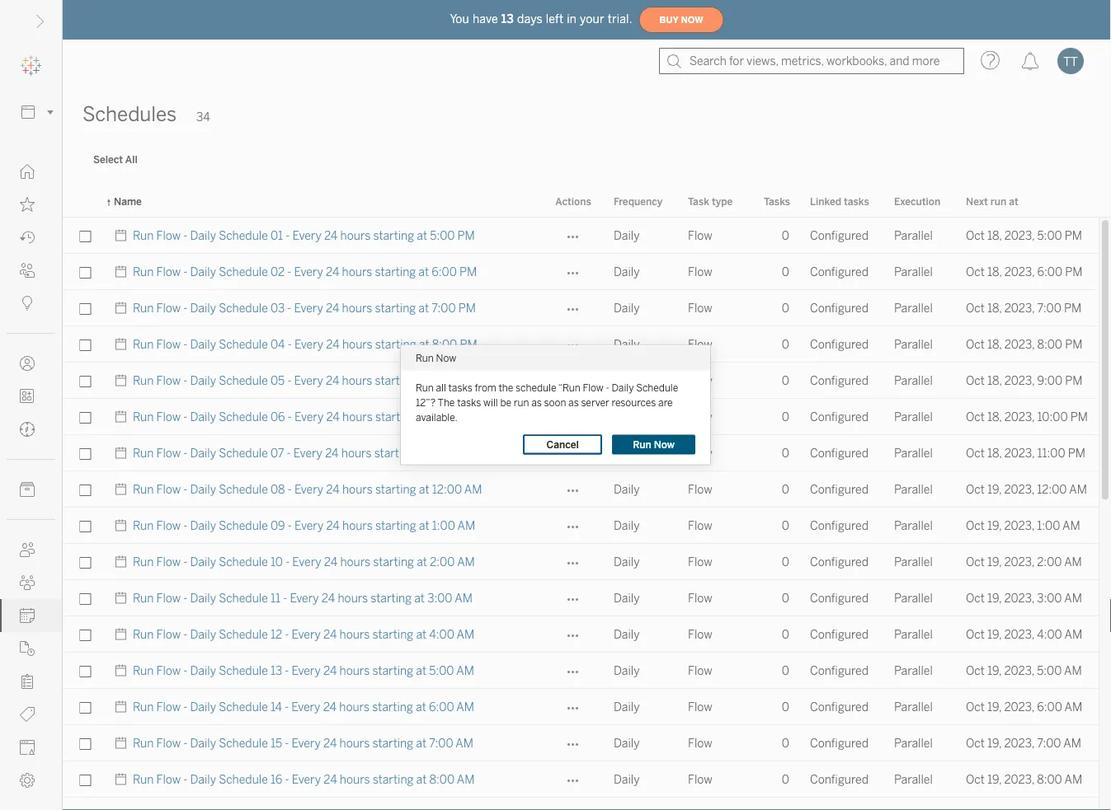 Task type: describe. For each thing, give the bounding box(es) containing it.
starting for run flow - daily schedule 09 - every 24 hours starting at 1:00 am
[[375, 519, 416, 533]]

schedule for 08
[[219, 483, 268, 497]]

24 for 06
[[326, 410, 340, 424]]

run flow - daily schedule 04 - every 24 hours starting at 8:00 pm link
[[133, 327, 477, 363]]

0 for oct 19, 2023, 7:00 am
[[782, 737, 789, 751]]

13 inside "row"
[[271, 664, 282, 678]]

hours for 10
[[340, 556, 371, 569]]

starting for run flow - daily schedule 10 - every 24 hours starting at 2:00 am
[[373, 556, 414, 569]]

oct 19, 2023, 3:00 am
[[966, 592, 1082, 606]]

are
[[658, 397, 673, 409]]

at for run flow - daily schedule 06 - every 24 hours starting at 10:00 pm
[[419, 410, 429, 424]]

2 1:00 from the left
[[1037, 519, 1060, 533]]

2 3:00 from the left
[[1037, 592, 1062, 606]]

task type
[[688, 196, 733, 207]]

parallel for oct 18, 2023, 6:00 pm
[[894, 265, 933, 279]]

linked tasks
[[810, 196, 869, 207]]

pm inside 'link'
[[460, 338, 477, 351]]

be
[[500, 397, 512, 409]]

oct 19, 2023, 7:00 am
[[966, 737, 1081, 751]]

8:00 inside 'link'
[[432, 338, 457, 351]]

hours for 07
[[341, 447, 372, 460]]

starting for run flow - daily schedule 14 - every 24 hours starting at 6:00 am
[[372, 701, 413, 714]]

available.
[[416, 412, 458, 424]]

at for run flow - daily schedule 04 - every 24 hours starting at 8:00 pm
[[419, 338, 429, 351]]

schedule image for run flow - daily schedule 02 - every 24 hours starting at 6:00 pm
[[114, 254, 133, 290]]

row containing run flow - daily schedule 08 - every 24 hours starting at 12:00 am
[[63, 472, 1099, 508]]

you have 13 days left in your trial.
[[450, 12, 632, 26]]

hours for 04
[[342, 338, 373, 351]]

04
[[271, 338, 285, 351]]

row containing run flow - daily schedule 12 - every 24 hours starting at 4:00 am
[[63, 617, 1099, 653]]

hours for 02
[[342, 265, 372, 279]]

oct 18, 2023, 8:00 pm
[[966, 338, 1083, 351]]

run flow - daily schedule 02 - every 24 hours starting at 6:00 pm
[[133, 265, 477, 279]]

select all
[[93, 153, 138, 165]]

configured for oct 19, 2023, 7:00 am
[[810, 737, 869, 751]]

in
[[567, 12, 577, 26]]

oct 18, 2023, 6:00 pm
[[966, 265, 1083, 279]]

configured for oct 18, 2023, 11:00 pm
[[810, 447, 869, 460]]

2 9:00 from the left
[[1037, 374, 1063, 388]]

server
[[581, 397, 609, 409]]

oct 19, 2023, 5:00 am
[[966, 664, 1082, 678]]

cancel
[[547, 439, 579, 451]]

parallel for oct 19, 2023, 6:00 am
[[894, 701, 933, 714]]

24 for 16
[[324, 773, 337, 787]]

run flow - daily schedule 08 - every 24 hours starting at 12:00 am
[[133, 483, 482, 497]]

10
[[271, 556, 283, 569]]

0 vertical spatial 13
[[501, 12, 514, 26]]

daily inside run flow - daily schedule 01 - every 24 hours starting at 5:00 pm link
[[190, 229, 216, 243]]

- inside "run all tasks from the schedule "run flow - daily schedule 12"? the tasks will be run as soon as server resources are available."
[[606, 382, 609, 394]]

0 vertical spatial tasks
[[844, 196, 869, 207]]

row containing run flow - daily schedule 02 - every 24 hours starting at 6:00 pm
[[63, 254, 1099, 290]]

have
[[473, 12, 498, 26]]

schedule
[[516, 382, 556, 394]]

row containing run flow - daily schedule 15 - every 24 hours starting at 7:00 am
[[63, 726, 1099, 762]]

1 3:00 from the left
[[427, 592, 452, 606]]

2023, for oct 19, 2023, 3:00 am
[[1004, 592, 1034, 606]]

run inside button
[[633, 439, 651, 451]]

pm inside "link"
[[460, 265, 477, 279]]

schedule for 06
[[219, 410, 268, 424]]

hours for 05
[[342, 374, 372, 388]]

1 9:00 from the left
[[432, 374, 457, 388]]

schedule image for run flow - daily schedule 10 - every 24 hours starting at 2:00 am
[[114, 544, 133, 581]]

starting for run flow - daily schedule 03 - every 24 hours starting at 7:00 pm
[[375, 302, 416, 315]]

run now dialog
[[401, 346, 710, 465]]

0 for oct 18, 2023, 9:00 pm
[[782, 374, 789, 388]]

grid containing run flow - daily schedule 01 - every 24 hours starting at 5:00 pm
[[63, 186, 1111, 811]]

2023, for oct 19, 2023, 6:00 am
[[1004, 701, 1034, 714]]

18, for oct 18, 2023, 6:00 pm
[[987, 265, 1002, 279]]

0 for oct 18, 2023, 5:00 pm
[[782, 229, 789, 243]]

run flow - daily schedule 15 - every 24 hours starting at 7:00 am link
[[133, 726, 473, 762]]

schedule image for run flow - daily schedule 14 - every 24 hours starting at 6:00 am
[[114, 690, 133, 726]]

schedule inside "run all tasks from the schedule "run flow - daily schedule 12"? the tasks will be run as soon as server resources are available."
[[636, 382, 678, 394]]

oct 18, 2023, 11:00 pm
[[966, 447, 1086, 460]]

19, for oct 19, 2023, 1:00 am
[[987, 519, 1002, 533]]

05
[[271, 374, 285, 388]]

the
[[438, 397, 455, 409]]

run flow - daily schedule 16 - every 24 hours starting at 8:00 am
[[133, 773, 475, 787]]

you
[[450, 12, 469, 26]]

buy now
[[660, 15, 703, 25]]

daily inside run flow - daily schedule 06 - every 24 hours starting at 10:00 pm link
[[190, 410, 216, 424]]

starting for run flow - daily schedule 16 - every 24 hours starting at 8:00 am
[[373, 773, 414, 787]]

oct 19, 2023, 2:00 am
[[966, 556, 1082, 569]]

2023, for oct 19, 2023, 1:00 am
[[1004, 519, 1034, 533]]

execution
[[894, 196, 941, 207]]

configured for oct 19, 2023, 5:00 am
[[810, 664, 869, 678]]

6:00 inside "link"
[[432, 265, 457, 279]]

all
[[125, 153, 138, 165]]

row containing run flow - daily schedule 14 - every 24 hours starting at 6:00 am
[[63, 690, 1099, 726]]

run for 05
[[133, 374, 154, 388]]

run flow - daily schedule 11 - every 24 hours starting at 3:00 am
[[133, 592, 473, 606]]

oct 18, 2023, 5:00 pm
[[966, 229, 1082, 243]]

run flow - daily schedule 10 - every 24 hours starting at 2:00 am
[[133, 556, 475, 569]]

06
[[271, 410, 285, 424]]

1 as from the left
[[531, 397, 542, 409]]

0 for oct 18, 2023, 6:00 pm
[[782, 265, 789, 279]]

run for 11
[[133, 592, 154, 606]]

run flow - daily schedule 10 - every 24 hours starting at 2:00 am link
[[133, 544, 475, 581]]

02
[[271, 265, 285, 279]]

24 for 01
[[324, 229, 338, 243]]

oct for oct 18, 2023, 10:00 pm
[[966, 410, 985, 424]]

24 for 13
[[323, 664, 337, 678]]

1 vertical spatial tasks
[[448, 382, 473, 394]]

19, for oct 19, 2023, 4:00 am
[[987, 628, 1002, 642]]

run flow - daily schedule 15 - every 24 hours starting at 7:00 am
[[133, 737, 473, 751]]

daily inside run flow - daily schedule 03 - every 24 hours starting at 7:00 pm link
[[190, 302, 216, 315]]

oct for oct 18, 2023, 6:00 pm
[[966, 265, 985, 279]]

oct 19, 2023, 4:00 am
[[966, 628, 1082, 642]]

next
[[966, 196, 988, 207]]

schedule image for run flow - daily schedule 06 - every 24 hours starting at 10:00 pm
[[114, 399, 133, 436]]

run flow - daily schedule 12 - every 24 hours starting at 4:00 am
[[133, 628, 475, 642]]

10:00 inside run flow - daily schedule 06 - every 24 hours starting at 10:00 pm link
[[432, 410, 463, 424]]

frequency
[[614, 196, 663, 207]]

your
[[580, 12, 604, 26]]

parallel for oct 19, 2023, 2:00 am
[[894, 556, 933, 569]]

hours for 01
[[340, 229, 371, 243]]

row containing run flow - daily schedule 03 - every 24 hours starting at 7:00 pm
[[63, 290, 1099, 327]]

schedule for 09
[[219, 519, 268, 533]]

15
[[271, 737, 282, 751]]

daily inside run flow - daily schedule 10 - every 24 hours starting at 2:00 am 'link'
[[190, 556, 216, 569]]

linked
[[810, 196, 841, 207]]

trial.
[[608, 12, 632, 26]]

every for 01
[[292, 229, 322, 243]]

parallel for oct 18, 2023, 7:00 pm
[[894, 302, 933, 315]]

schedule image for run flow - daily schedule 12 - every 24 hours starting at 4:00 am
[[114, 617, 133, 653]]

run flow - daily schedule 05 - every 24 hours starting at 9:00 pm link
[[133, 363, 477, 399]]

schedule for 01
[[219, 229, 268, 243]]

parallel for oct 18, 2023, 5:00 pm
[[894, 229, 933, 243]]

schedule for 12
[[219, 628, 268, 642]]

run flow - daily schedule 07 - every 24 hours starting at 11:00 pm
[[133, 447, 479, 460]]

24 for 04
[[326, 338, 340, 351]]

navigation panel element
[[0, 49, 62, 798]]

run flow - daily schedule 11 - every 24 hours starting at 3:00 am link
[[133, 581, 473, 617]]

34
[[196, 111, 210, 124]]

starting for run flow - daily schedule 02 - every 24 hours starting at 6:00 pm
[[375, 265, 416, 279]]

run inside grid
[[991, 196, 1007, 207]]

run for 10
[[133, 556, 154, 569]]

select all button
[[82, 149, 148, 169]]

row containing run flow - daily schedule 06 - every 24 hours starting at 10:00 pm
[[63, 399, 1099, 436]]

19, for oct 19, 2023, 6:00 am
[[987, 701, 1002, 714]]

run flow - daily schedule 07 - every 24 hours starting at 11:00 pm link
[[133, 436, 479, 472]]

daily inside run flow - daily schedule 11 - every 24 hours starting at 3:00 am link
[[190, 592, 216, 606]]

1 1:00 from the left
[[432, 519, 455, 533]]

run flow - daily schedule 03 - every 24 hours starting at 7:00 pm link
[[133, 290, 476, 327]]

schedules
[[82, 103, 177, 126]]

run flow - daily schedule 06 - every 24 hours starting at 10:00 pm
[[133, 410, 483, 424]]

24 for 02
[[326, 265, 339, 279]]

19, for oct 19, 2023, 5:00 am
[[987, 664, 1002, 678]]

hours for 11
[[338, 592, 368, 606]]

run for 09
[[133, 519, 154, 533]]

run flow - daily schedule 14 - every 24 hours starting at 6:00 am link
[[133, 690, 474, 726]]

24 for 12
[[323, 628, 337, 642]]

starting for run flow - daily schedule 11 - every 24 hours starting at 3:00 am
[[371, 592, 412, 606]]

2 2:00 from the left
[[1037, 556, 1062, 569]]

schedule image for run flow - daily schedule 09 - every 24 hours starting at 1:00 am
[[114, 508, 133, 544]]

run flow - daily schedule 04 - every 24 hours starting at 8:00 pm
[[133, 338, 477, 351]]

hours for 03
[[342, 302, 372, 315]]

2023, for oct 19, 2023, 4:00 am
[[1004, 628, 1034, 642]]

now for "run now" button
[[654, 439, 675, 451]]

resources
[[612, 397, 656, 409]]

hours for 12
[[340, 628, 370, 642]]

configured for oct 19, 2023, 3:00 am
[[810, 592, 869, 606]]

2 as from the left
[[568, 397, 579, 409]]

row containing run flow - daily schedule 05 - every 24 hours starting at 9:00 pm
[[63, 363, 1099, 399]]

parallel for oct 19, 2023, 7:00 am
[[894, 737, 933, 751]]

daily inside 'run flow - daily schedule 08 - every 24 hours starting at 12:00 am' link
[[190, 483, 216, 497]]

2023, for oct 18, 2023, 8:00 pm
[[1005, 338, 1035, 351]]

oct for oct 18, 2023, 7:00 pm
[[966, 302, 985, 315]]

configured for oct 18, 2023, 10:00 pm
[[810, 410, 869, 424]]

0 for oct 19, 2023, 2:00 am
[[782, 556, 789, 569]]

at for run flow - daily schedule 09 - every 24 hours starting at 1:00 am
[[419, 519, 429, 533]]

schedule image for run flow - daily schedule 16 - every 24 hours starting at 8:00 am
[[114, 762, 133, 799]]

configured for oct 19, 2023, 8:00 am
[[810, 773, 869, 787]]

run flow - daily schedule 13 - every 24 hours starting at 5:00 am link
[[133, 653, 474, 690]]

run for 13
[[133, 664, 154, 678]]

row containing run flow - daily schedule 16 - every 24 hours starting at 8:00 am
[[63, 762, 1099, 799]]

starting for run flow - daily schedule 12 - every 24 hours starting at 4:00 am
[[372, 628, 413, 642]]

configured for oct 18, 2023, 6:00 pm
[[810, 265, 869, 279]]

17 row from the top
[[63, 799, 1099, 811]]

oct 19, 2023, 12:00 am
[[966, 483, 1087, 497]]

parallel for oct 18, 2023, 9:00 pm
[[894, 374, 933, 388]]

oct for oct 18, 2023, 11:00 pm
[[966, 447, 985, 460]]

2023, for oct 19, 2023, 8:00 am
[[1004, 773, 1034, 787]]

at for run flow - daily schedule 02 - every 24 hours starting at 6:00 pm
[[419, 265, 429, 279]]

0 for oct 19, 2023, 1:00 am
[[782, 519, 789, 533]]

will
[[484, 397, 498, 409]]

hours for 16
[[340, 773, 370, 787]]

schedule for 13
[[219, 664, 268, 678]]

select
[[93, 153, 123, 165]]

run all tasks from the schedule "run flow - daily schedule 12"? the tasks will be run as soon as server resources are available.
[[416, 382, 678, 424]]

run flow - daily schedule 01 - every 24 hours starting at 5:00 pm link
[[133, 218, 475, 254]]

run for 07
[[133, 447, 154, 460]]

1 4:00 from the left
[[429, 628, 454, 642]]

03
[[271, 302, 285, 315]]

task
[[688, 196, 709, 207]]

run inside "run all tasks from the schedule "run flow - daily schedule 12"? the tasks will be run as soon as server resources are available."
[[514, 397, 529, 409]]

2023, for oct 18, 2023, 5:00 pm
[[1005, 229, 1035, 243]]

18, for oct 18, 2023, 11:00 pm
[[987, 447, 1002, 460]]

schedule for 07
[[219, 447, 268, 460]]

configured for oct 19, 2023, 6:00 am
[[810, 701, 869, 714]]

oct 18, 2023, 7:00 pm
[[966, 302, 1082, 315]]

schedule for 11
[[219, 592, 268, 606]]

type
[[712, 196, 733, 207]]

daily inside 'run flow - daily schedule 13 - every 24 hours starting at 5:00 am' link
[[190, 664, 216, 678]]



Task type: locate. For each thing, give the bounding box(es) containing it.
2 4:00 from the left
[[1037, 628, 1062, 642]]

5 parallel from the top
[[894, 374, 933, 388]]

hours inside run flow - daily schedule 05 - every 24 hours starting at 9:00 pm link
[[342, 374, 372, 388]]

12:00 inside 'run flow - daily schedule 08 - every 24 hours starting at 12:00 am' link
[[432, 483, 462, 497]]

buy
[[660, 15, 679, 25]]

run for 12
[[133, 628, 154, 642]]

19, up the "oct 19, 2023, 7:00 am"
[[987, 701, 1002, 714]]

at for run flow - daily schedule 15 - every 24 hours starting at 7:00 am
[[416, 737, 427, 751]]

run flow - daily schedule 09 - every 24 hours starting at 1:00 am
[[133, 519, 475, 533]]

hours inside run flow - daily schedule 01 - every 24 hours starting at 5:00 pm link
[[340, 229, 371, 243]]

1 horizontal spatial 10:00
[[1037, 410, 1068, 424]]

24 down run flow - daily schedule 10 - every 24 hours starting at 2:00 am 'link'
[[322, 592, 335, 606]]

hours down run flow - daily schedule 10 - every 24 hours starting at 2:00 am 'link'
[[338, 592, 368, 606]]

2 0 from the top
[[782, 265, 789, 279]]

9 schedule image from the top
[[114, 726, 133, 762]]

days
[[517, 12, 543, 26]]

9:00
[[432, 374, 457, 388], [1037, 374, 1063, 388]]

oct down oct 18, 2023, 9:00 pm
[[966, 410, 985, 424]]

main navigation. press the up and down arrow keys to access links. element
[[0, 155, 62, 798]]

grid
[[63, 186, 1111, 811]]

row group containing run flow - daily schedule 01 - every 24 hours starting at 5:00 pm
[[63, 218, 1099, 811]]

run flow - daily schedule 12 - every 24 hours starting at 4:00 am link
[[133, 617, 475, 653]]

every right 07 at left
[[293, 447, 323, 460]]

oct up oct 19, 2023, 5:00 am in the bottom right of the page
[[966, 628, 985, 642]]

run for 06
[[133, 410, 154, 424]]

oct down next
[[966, 229, 985, 243]]

run flow - daily schedule 09 - every 24 hours starting at 1:00 am link
[[133, 508, 475, 544]]

schedule image for run flow - daily schedule 07 - every 24 hours starting at 11:00 pm
[[114, 436, 133, 472]]

schedule left the 12
[[219, 628, 268, 642]]

2023,
[[1005, 229, 1035, 243], [1005, 265, 1035, 279], [1005, 302, 1035, 315], [1005, 338, 1035, 351], [1005, 374, 1035, 388], [1005, 410, 1035, 424], [1005, 447, 1035, 460], [1004, 483, 1034, 497], [1004, 519, 1034, 533], [1004, 556, 1034, 569], [1004, 592, 1034, 606], [1004, 628, 1034, 642], [1004, 664, 1034, 678], [1004, 701, 1034, 714], [1004, 737, 1034, 751], [1004, 773, 1034, 787]]

schedule
[[219, 229, 268, 243], [219, 265, 268, 279], [219, 302, 268, 315], [219, 338, 268, 351], [219, 374, 268, 388], [636, 382, 678, 394], [219, 410, 268, 424], [219, 447, 268, 460], [219, 483, 268, 497], [219, 519, 268, 533], [219, 556, 268, 569], [219, 592, 268, 606], [219, 628, 268, 642], [219, 664, 268, 678], [219, 701, 268, 714], [219, 737, 268, 751], [219, 773, 268, 787]]

11 oct from the top
[[966, 592, 985, 606]]

row containing run flow - daily schedule 07 - every 24 hours starting at 11:00 pm
[[63, 436, 1099, 472]]

0 horizontal spatial 4:00
[[429, 628, 454, 642]]

schedule left 14
[[219, 701, 268, 714]]

hours up run flow - daily schedule 03 - every 24 hours starting at 7:00 pm
[[342, 265, 372, 279]]

9:00 up oct 18, 2023, 10:00 pm
[[1037, 374, 1063, 388]]

24 for 03
[[326, 302, 339, 315]]

every right 08
[[294, 483, 324, 497]]

oct for oct 18, 2023, 5:00 pm
[[966, 229, 985, 243]]

2023, down oct 18, 2023, 8:00 pm at the right of page
[[1005, 374, 1035, 388]]

schedule left 07 at left
[[219, 447, 268, 460]]

5 18, from the top
[[987, 374, 1002, 388]]

0 for oct 19, 2023, 6:00 am
[[782, 701, 789, 714]]

2 schedule image from the top
[[114, 254, 133, 290]]

2:00 inside run flow - daily schedule 10 - every 24 hours starting at 2:00 am 'link'
[[430, 556, 455, 569]]

0 horizontal spatial 10:00
[[432, 410, 463, 424]]

oct up oct 18, 2023, 8:00 pm at the right of page
[[966, 302, 985, 315]]

14 row from the top
[[63, 690, 1099, 726]]

schedule image for run flow - daily schedule 05 - every 24 hours starting at 9:00 pm
[[114, 363, 133, 399]]

18, down oct 18, 2023, 9:00 pm
[[987, 410, 1002, 424]]

2023, down the "oct 19, 2023, 7:00 am"
[[1004, 773, 1034, 787]]

2 11:00 from the left
[[1037, 447, 1066, 460]]

24 up run flow - daily schedule 05 - every 24 hours starting at 9:00 pm
[[326, 338, 340, 351]]

15 2023, from the top
[[1004, 737, 1034, 751]]

hours up run flow - daily schedule 13 - every 24 hours starting at 5:00 am at left
[[340, 628, 370, 642]]

08
[[271, 483, 285, 497]]

9 oct from the top
[[966, 519, 985, 533]]

schedule inside run flow - daily schedule 01 - every 24 hours starting at 5:00 pm link
[[219, 229, 268, 243]]

hours inside 'run flow - daily schedule 07 - every 24 hours starting at 11:00 pm' link
[[341, 447, 372, 460]]

10 configured from the top
[[810, 556, 869, 569]]

9 0 from the top
[[782, 519, 789, 533]]

15 oct from the top
[[966, 737, 985, 751]]

11 row from the top
[[63, 581, 1099, 617]]

every for 15
[[292, 737, 321, 751]]

every inside "link"
[[294, 265, 323, 279]]

configured for oct 18, 2023, 5:00 pm
[[810, 229, 869, 243]]

14 0 from the top
[[782, 701, 789, 714]]

row containing run flow - daily schedule 10 - every 24 hours starting at 2:00 am
[[63, 544, 1099, 581]]

8:00
[[432, 338, 457, 351], [1037, 338, 1063, 351], [429, 773, 455, 787], [1037, 773, 1062, 787]]

daily inside run flow - daily schedule 04 - every 24 hours starting at 8:00 pm 'link'
[[190, 338, 216, 351]]

13 oct from the top
[[966, 664, 985, 678]]

10:00 up oct 18, 2023, 11:00 pm
[[1037, 410, 1068, 424]]

0 horizontal spatial 13
[[271, 664, 282, 678]]

12 0 from the top
[[782, 628, 789, 642]]

3 18, from the top
[[987, 302, 1002, 315]]

tasks right all
[[448, 382, 473, 394]]

hours up run flow - daily schedule 02 - every 24 hours starting at 6:00 pm
[[340, 229, 371, 243]]

18, down oct 18, 2023, 8:00 pm at the right of page
[[987, 374, 1002, 388]]

1 12:00 from the left
[[432, 483, 462, 497]]

1 horizontal spatial run
[[991, 196, 1007, 207]]

configured for oct 19, 2023, 2:00 am
[[810, 556, 869, 569]]

hours inside run flow - daily schedule 04 - every 24 hours starting at 8:00 pm 'link'
[[342, 338, 373, 351]]

2023, down oct 19, 2023, 4:00 am
[[1004, 664, 1034, 678]]

every for 09
[[294, 519, 324, 533]]

every right 06
[[294, 410, 324, 424]]

now inside button
[[654, 439, 675, 451]]

hours down run flow - daily schedule 15 - every 24 hours starting at 7:00 am link
[[340, 773, 370, 787]]

schedule image for run flow - daily schedule 03 - every 24 hours starting at 7:00 pm
[[114, 290, 133, 327]]

10 schedule image from the top
[[114, 762, 133, 799]]

hours for 09
[[342, 519, 373, 533]]

oct for oct 19, 2023, 6:00 am
[[966, 701, 985, 714]]

row containing run flow - daily schedule 09 - every 24 hours starting at 1:00 am
[[63, 508, 1099, 544]]

parallel for oct 19, 2023, 3:00 am
[[894, 592, 933, 606]]

6 parallel from the top
[[894, 410, 933, 424]]

schedule for 16
[[219, 773, 268, 787]]

row group inside grid
[[63, 218, 1099, 811]]

run flow - daily schedule 14 - every 24 hours starting at 6:00 am
[[133, 701, 474, 714]]

13 2023, from the top
[[1004, 664, 1034, 678]]

6 18, from the top
[[987, 410, 1002, 424]]

11:00 down available.
[[431, 447, 459, 460]]

1 horizontal spatial 2:00
[[1037, 556, 1062, 569]]

2 12:00 from the left
[[1037, 483, 1067, 497]]

schedule inside 'run flow - daily schedule 08 - every 24 hours starting at 12:00 am' link
[[219, 483, 268, 497]]

row containing run flow - daily schedule 01 - every 24 hours starting at 5:00 pm
[[63, 218, 1099, 254]]

parallel for oct 19, 2023, 1:00 am
[[894, 519, 933, 533]]

schedule inside run flow - daily schedule 09 - every 24 hours starting at 1:00 am link
[[219, 519, 268, 533]]

oct for oct 19, 2023, 7:00 am
[[966, 737, 985, 751]]

at
[[1009, 196, 1019, 207], [417, 229, 427, 243], [419, 265, 429, 279], [419, 302, 429, 315], [419, 338, 429, 351], [419, 374, 429, 388], [419, 410, 429, 424], [418, 447, 428, 460], [419, 483, 429, 497], [419, 519, 429, 533], [417, 556, 427, 569], [414, 592, 425, 606], [416, 628, 427, 642], [416, 664, 427, 678], [416, 701, 426, 714], [416, 737, 427, 751], [416, 773, 427, 787]]

now inside 'button'
[[681, 15, 703, 25]]

24 for 07
[[325, 447, 339, 460]]

parallel for oct 18, 2023, 10:00 pm
[[894, 410, 933, 424]]

11
[[271, 592, 281, 606]]

oct down the "oct 19, 2023, 7:00 am"
[[966, 773, 985, 787]]

schedule left 16
[[219, 773, 268, 787]]

8 2023, from the top
[[1004, 483, 1034, 497]]

schedule for 15
[[219, 737, 268, 751]]

run flow - daily schedule 05 - every 24 hours starting at 9:00 pm
[[133, 374, 477, 388]]

0 horizontal spatial 1:00
[[432, 519, 455, 533]]

24 down 'run flow - daily schedule 13 - every 24 hours starting at 5:00 am' link
[[323, 701, 337, 714]]

daily inside the run flow - daily schedule 16 - every 24 hours starting at 8:00 am link
[[190, 773, 216, 787]]

every right 05 on the top left
[[294, 374, 323, 388]]

run inside "run all tasks from the schedule "run flow - daily schedule 12"? the tasks will be run as soon as server resources are available."
[[416, 382, 434, 394]]

every for 03
[[294, 302, 323, 315]]

8 row from the top
[[63, 472, 1099, 508]]

0 vertical spatial run
[[991, 196, 1007, 207]]

1 oct from the top
[[966, 229, 985, 243]]

oct for oct 19, 2023, 2:00 am
[[966, 556, 985, 569]]

tasks
[[764, 196, 790, 207]]

every right 14
[[291, 701, 320, 714]]

daily inside the run flow - daily schedule 14 - every 24 hours starting at 6:00 am link
[[190, 701, 216, 714]]

18, up oct 19, 2023, 12:00 am
[[987, 447, 1002, 460]]

1 parallel from the top
[[894, 229, 933, 243]]

10 row from the top
[[63, 544, 1099, 581]]

hours inside run flow - daily schedule 02 - every 24 hours starting at 6:00 pm "link"
[[342, 265, 372, 279]]

11:00
[[431, 447, 459, 460], [1037, 447, 1066, 460]]

13 left days
[[501, 12, 514, 26]]

oct for oct 19, 2023, 4:00 am
[[966, 628, 985, 642]]

schedule inside 'run flow - daily schedule 07 - every 24 hours starting at 11:00 pm' link
[[219, 447, 268, 460]]

15 parallel from the top
[[894, 737, 933, 751]]

12 2023, from the top
[[1004, 628, 1034, 642]]

every right 16
[[292, 773, 321, 787]]

24 up run flow - daily schedule 06 - every 24 hours starting at 10:00 pm
[[326, 374, 339, 388]]

hours inside the run flow - daily schedule 14 - every 24 hours starting at 6:00 am link
[[339, 701, 370, 714]]

0
[[782, 229, 789, 243], [782, 265, 789, 279], [782, 302, 789, 315], [782, 338, 789, 351], [782, 374, 789, 388], [782, 410, 789, 424], [782, 447, 789, 460], [782, 483, 789, 497], [782, 519, 789, 533], [782, 556, 789, 569], [782, 592, 789, 606], [782, 628, 789, 642], [782, 664, 789, 678], [782, 701, 789, 714], [782, 737, 789, 751], [782, 773, 789, 787]]

tasks right linked
[[844, 196, 869, 207]]

run now inside button
[[633, 439, 675, 451]]

schedule inside run flow - daily schedule 02 - every 24 hours starting at 6:00 pm "link"
[[219, 265, 268, 279]]

19, for oct 19, 2023, 12:00 am
[[987, 483, 1002, 497]]

3 schedule image from the top
[[114, 436, 133, 472]]

7 row from the top
[[63, 436, 1099, 472]]

1 vertical spatial run
[[514, 397, 529, 409]]

0 vertical spatial run now
[[416, 352, 456, 364]]

1 schedule image from the top
[[114, 290, 133, 327]]

12"?
[[416, 397, 436, 409]]

schedule left 02
[[219, 265, 268, 279]]

schedule for 02
[[219, 265, 268, 279]]

hours down run flow - daily schedule 09 - every 24 hours starting at 1:00 am link
[[340, 556, 371, 569]]

24 for 15
[[323, 737, 337, 751]]

name
[[114, 196, 142, 207]]

run flow - daily schedule 08 - every 24 hours starting at 12:00 am link
[[133, 472, 482, 508]]

hours inside the run flow - daily schedule 16 - every 24 hours starting at 8:00 am link
[[340, 773, 370, 787]]

oct up oct 18, 2023, 7:00 pm
[[966, 265, 985, 279]]

oct 18, 2023, 10:00 pm
[[966, 410, 1088, 424]]

15 configured from the top
[[810, 737, 869, 751]]

1:00
[[432, 519, 455, 533], [1037, 519, 1060, 533]]

run for 04
[[133, 338, 154, 351]]

run inside "link"
[[133, 265, 154, 279]]

flow inside "run all tasks from the schedule "run flow - daily schedule 12"? the tasks will be run as soon as server resources are available."
[[583, 382, 604, 394]]

0 for oct 19, 2023, 5:00 am
[[782, 664, 789, 678]]

starting for run flow - daily schedule 04 - every 24 hours starting at 8:00 pm
[[375, 338, 416, 351]]

19, down oct 19, 2023, 2:00 am
[[987, 592, 1002, 606]]

next run at
[[966, 196, 1019, 207]]

2 schedule image from the top
[[114, 327, 133, 363]]

parallel
[[894, 229, 933, 243], [894, 265, 933, 279], [894, 302, 933, 315], [894, 338, 933, 351], [894, 374, 933, 388], [894, 410, 933, 424], [894, 447, 933, 460], [894, 483, 933, 497], [894, 519, 933, 533], [894, 556, 933, 569], [894, 592, 933, 606], [894, 628, 933, 642], [894, 664, 933, 678], [894, 701, 933, 714], [894, 737, 933, 751], [894, 773, 933, 787]]

hours inside run flow - daily schedule 11 - every 24 hours starting at 3:00 am link
[[338, 592, 368, 606]]

24 down run flow - daily schedule 09 - every 24 hours starting at 1:00 am link
[[324, 556, 338, 569]]

8 0 from the top
[[782, 483, 789, 497]]

0 horizontal spatial run
[[514, 397, 529, 409]]

4:00
[[429, 628, 454, 642], [1037, 628, 1062, 642]]

3 row from the top
[[63, 290, 1099, 327]]

schedule inside 'run flow - daily schedule 13 - every 24 hours starting at 5:00 am' link
[[219, 664, 268, 678]]

0 vertical spatial now
[[681, 15, 703, 25]]

0 horizontal spatial now
[[436, 352, 456, 364]]

schedule left 15
[[219, 737, 268, 751]]

24 for 08
[[326, 483, 340, 497]]

2023, up oct 19, 2023, 12:00 am
[[1005, 447, 1035, 460]]

schedule left 06
[[219, 410, 268, 424]]

19, down oct 19, 2023, 1:00 am
[[987, 556, 1002, 569]]

run
[[991, 196, 1007, 207], [514, 397, 529, 409]]

1 horizontal spatial as
[[568, 397, 579, 409]]

hours for 14
[[339, 701, 370, 714]]

0 horizontal spatial run now
[[416, 352, 456, 364]]

oct up oct 19, 2023, 1:00 am
[[966, 483, 985, 497]]

01
[[271, 229, 283, 243]]

6 0 from the top
[[782, 410, 789, 424]]

hours inside 'run flow - daily schedule 08 - every 24 hours starting at 12:00 am' link
[[342, 483, 373, 497]]

9 row from the top
[[63, 508, 1099, 544]]

oct for oct 19, 2023, 3:00 am
[[966, 592, 985, 606]]

2 2023, from the top
[[1005, 265, 1035, 279]]

oct 19, 2023, 1:00 am
[[966, 519, 1080, 533]]

19, for oct 19, 2023, 2:00 am
[[987, 556, 1002, 569]]

2 row from the top
[[63, 254, 1099, 290]]

run
[[133, 229, 154, 243], [133, 265, 154, 279], [133, 302, 154, 315], [133, 338, 154, 351], [416, 352, 434, 364], [133, 374, 154, 388], [416, 382, 434, 394], [133, 410, 154, 424], [633, 439, 651, 451], [133, 447, 154, 460], [133, 483, 154, 497], [133, 519, 154, 533], [133, 556, 154, 569], [133, 592, 154, 606], [133, 628, 154, 642], [133, 664, 154, 678], [133, 701, 154, 714], [133, 737, 154, 751], [133, 773, 154, 787]]

schedule image for run flow - daily schedule 11 - every 24 hours starting at 3:00 am
[[114, 581, 133, 617]]

hours up run flow - daily schedule 06 - every 24 hours starting at 10:00 pm
[[342, 374, 372, 388]]

schedule inside run flow - daily schedule 10 - every 24 hours starting at 2:00 am 'link'
[[219, 556, 268, 569]]

schedule for 10
[[219, 556, 268, 569]]

oct down oct 18, 2023, 8:00 pm at the right of page
[[966, 374, 985, 388]]

schedule left 05 on the top left
[[219, 374, 268, 388]]

parallel for oct 18, 2023, 8:00 pm
[[894, 338, 933, 351]]

run for 02
[[133, 265, 154, 279]]

1 vertical spatial 13
[[271, 664, 282, 678]]

schedule image for run flow - daily schedule 01 - every 24 hours starting at 5:00 pm
[[114, 218, 133, 254]]

oct up oct 19, 2023, 12:00 am
[[966, 447, 985, 460]]

schedule image
[[114, 290, 133, 327], [114, 327, 133, 363], [114, 436, 133, 472], [114, 472, 133, 508], [114, 544, 133, 581], [114, 581, 133, 617], [114, 617, 133, 653], [114, 653, 133, 690], [114, 726, 133, 762], [114, 762, 133, 799], [114, 799, 133, 811]]

daily inside run flow - daily schedule 02 - every 24 hours starting at 6:00 pm "link"
[[190, 265, 216, 279]]

1 horizontal spatial 13
[[501, 12, 514, 26]]

16
[[271, 773, 282, 787]]

1 horizontal spatial 4:00
[[1037, 628, 1062, 642]]

2 parallel from the top
[[894, 265, 933, 279]]

1 horizontal spatial 12:00
[[1037, 483, 1067, 497]]

row
[[63, 218, 1099, 254], [63, 254, 1099, 290], [63, 290, 1099, 327], [63, 327, 1099, 363], [63, 363, 1099, 399], [63, 399, 1099, 436], [63, 436, 1099, 472], [63, 472, 1099, 508], [63, 508, 1099, 544], [63, 544, 1099, 581], [63, 581, 1099, 617], [63, 617, 1099, 653], [63, 653, 1099, 690], [63, 690, 1099, 726], [63, 726, 1099, 762], [63, 762, 1099, 799], [63, 799, 1099, 811]]

at for run flow - daily schedule 08 - every 24 hours starting at 12:00 am
[[419, 483, 429, 497]]

at inside "link"
[[419, 265, 429, 279]]

10:00 down the
[[432, 410, 463, 424]]

daily inside run flow - daily schedule 09 - every 24 hours starting at 1:00 am link
[[190, 519, 216, 533]]

12 parallel from the top
[[894, 628, 933, 642]]

1 horizontal spatial 11:00
[[1037, 447, 1066, 460]]

daily
[[190, 229, 216, 243], [614, 229, 640, 243], [190, 265, 216, 279], [614, 265, 640, 279], [190, 302, 216, 315], [614, 302, 640, 315], [190, 338, 216, 351], [614, 338, 640, 351], [190, 374, 216, 388], [614, 374, 640, 388], [612, 382, 634, 394], [190, 410, 216, 424], [190, 447, 216, 460], [614, 447, 640, 460], [190, 483, 216, 497], [614, 483, 640, 497], [190, 519, 216, 533], [614, 519, 640, 533], [190, 556, 216, 569], [614, 556, 640, 569], [190, 592, 216, 606], [614, 592, 640, 606], [190, 628, 216, 642], [614, 628, 640, 642], [190, 664, 216, 678], [614, 664, 640, 678], [190, 701, 216, 714], [614, 701, 640, 714], [190, 737, 216, 751], [614, 737, 640, 751], [190, 773, 216, 787], [614, 773, 640, 787]]

24 down run flow - daily schedule 06 - every 24 hours starting at 10:00 pm link
[[325, 447, 339, 460]]

now for buy now 'button'
[[681, 15, 703, 25]]

1 horizontal spatial 9:00
[[1037, 374, 1063, 388]]

10 parallel from the top
[[894, 556, 933, 569]]

12:00
[[432, 483, 462, 497], [1037, 483, 1067, 497]]

run flow - daily schedule 06 - every 24 hours starting at 10:00 pm link
[[133, 399, 483, 436]]

1 vertical spatial now
[[436, 352, 456, 364]]

09
[[271, 519, 285, 533]]

every right "10"
[[292, 556, 321, 569]]

schedule inside run flow - daily schedule 11 - every 24 hours starting at 3:00 am link
[[219, 592, 268, 606]]

18, for oct 18, 2023, 10:00 pm
[[987, 410, 1002, 424]]

soon
[[544, 397, 566, 409]]

hours inside run flow - daily schedule 03 - every 24 hours starting at 7:00 pm link
[[342, 302, 372, 315]]

oct up the "oct 19, 2023, 7:00 am"
[[966, 701, 985, 714]]

4 19, from the top
[[987, 592, 1002, 606]]

run for 16
[[133, 773, 154, 787]]

15 row from the top
[[63, 726, 1099, 762]]

14 parallel from the top
[[894, 701, 933, 714]]

flow inside "link"
[[156, 265, 181, 279]]

2 horizontal spatial now
[[681, 15, 703, 25]]

0 for oct 19, 2023, 8:00 am
[[782, 773, 789, 787]]

0 for oct 19, 2023, 3:00 am
[[782, 592, 789, 606]]

daily inside run flow - daily schedule 05 - every 24 hours starting at 9:00 pm link
[[190, 374, 216, 388]]

schedule inside run flow - daily schedule 03 - every 24 hours starting at 7:00 pm link
[[219, 302, 268, 315]]

now up all
[[436, 352, 456, 364]]

18, down oct 18, 2023, 7:00 pm
[[987, 338, 1002, 351]]

1 2023, from the top
[[1005, 229, 1035, 243]]

19, down the "oct 19, 2023, 7:00 am"
[[987, 773, 1002, 787]]

hours down 'run flow - daily schedule 13 - every 24 hours starting at 5:00 am' link
[[339, 701, 370, 714]]

the
[[499, 382, 513, 394]]

12
[[271, 628, 282, 642]]

starting inside "link"
[[375, 265, 416, 279]]

hours inside run flow - daily schedule 06 - every 24 hours starting at 10:00 pm link
[[342, 410, 373, 424]]

7 configured from the top
[[810, 447, 869, 460]]

left
[[546, 12, 564, 26]]

1 horizontal spatial 3:00
[[1037, 592, 1062, 606]]

07
[[271, 447, 284, 460]]

24 up run flow - daily schedule 13 - every 24 hours starting at 5:00 am at left
[[323, 628, 337, 642]]

schedule inside the run flow - daily schedule 14 - every 24 hours starting at 6:00 am link
[[219, 701, 268, 714]]

at for run flow - daily schedule 05 - every 24 hours starting at 9:00 pm
[[419, 374, 429, 388]]

3 0 from the top
[[782, 302, 789, 315]]

16 row from the top
[[63, 762, 1099, 799]]

2023, up oct 18, 2023, 6:00 pm
[[1005, 229, 1035, 243]]

run for 14
[[133, 701, 154, 714]]

oct for oct 18, 2023, 9:00 pm
[[966, 374, 985, 388]]

every for 02
[[294, 265, 323, 279]]

10 2023, from the top
[[1004, 556, 1034, 569]]

24 up run flow - daily schedule 03 - every 24 hours starting at 7:00 pm
[[326, 265, 339, 279]]

1 horizontal spatial run now
[[633, 439, 675, 451]]

schedule image
[[114, 218, 133, 254], [114, 254, 133, 290], [114, 363, 133, 399], [114, 399, 133, 436], [114, 508, 133, 544], [114, 690, 133, 726]]

0 horizontal spatial 12:00
[[432, 483, 462, 497]]

9 2023, from the top
[[1004, 519, 1034, 533]]

oct for oct 19, 2023, 1:00 am
[[966, 519, 985, 533]]

1 0 from the top
[[782, 229, 789, 243]]

2 configured from the top
[[810, 265, 869, 279]]

run right be
[[514, 397, 529, 409]]

schedule left '09'
[[219, 519, 268, 533]]

1 horizontal spatial 1:00
[[1037, 519, 1060, 533]]

oct 18, 2023, 9:00 pm
[[966, 374, 1083, 388]]

2023, down oct 19, 2023, 1:00 am
[[1004, 556, 1034, 569]]

11 2023, from the top
[[1004, 592, 1034, 606]]

every
[[292, 229, 322, 243], [294, 265, 323, 279], [294, 302, 323, 315], [294, 338, 324, 351], [294, 374, 323, 388], [294, 410, 324, 424], [293, 447, 323, 460], [294, 483, 324, 497], [294, 519, 324, 533], [292, 556, 321, 569], [290, 592, 319, 606], [292, 628, 321, 642], [292, 664, 321, 678], [291, 701, 320, 714], [292, 737, 321, 751], [292, 773, 321, 787]]

1 10:00 from the left
[[432, 410, 463, 424]]

18,
[[987, 229, 1002, 243], [987, 265, 1002, 279], [987, 302, 1002, 315], [987, 338, 1002, 351], [987, 374, 1002, 388], [987, 410, 1002, 424], [987, 447, 1002, 460]]

2023, for oct 18, 2023, 7:00 pm
[[1005, 302, 1035, 315]]

14
[[271, 701, 282, 714]]

5 row from the top
[[63, 363, 1099, 399]]

4 configured from the top
[[810, 338, 869, 351]]

1 11:00 from the left
[[431, 447, 459, 460]]

buy now button
[[639, 7, 724, 33]]

11 configured from the top
[[810, 592, 869, 606]]

configured for oct 19, 2023, 1:00 am
[[810, 519, 869, 533]]

schedule inside run flow - daily schedule 06 - every 24 hours starting at 10:00 pm link
[[219, 410, 268, 424]]

hours inside run flow - daily schedule 15 - every 24 hours starting at 7:00 am link
[[339, 737, 370, 751]]

hours inside run flow - daily schedule 12 - every 24 hours starting at 4:00 am link
[[340, 628, 370, 642]]

1 horizontal spatial now
[[654, 439, 675, 451]]

every down run flow - daily schedule 12 - every 24 hours starting at 4:00 am link
[[292, 664, 321, 678]]

every for 05
[[294, 374, 323, 388]]

hours for 15
[[339, 737, 370, 751]]

hours up run flow - daily schedule 16 - every 24 hours starting at 8:00 am
[[339, 737, 370, 751]]

0 horizontal spatial as
[[531, 397, 542, 409]]

as down "run
[[568, 397, 579, 409]]

2023, up the "oct 19, 2023, 8:00 am" on the right bottom of page
[[1004, 737, 1034, 751]]

19, up oct 19, 2023, 5:00 am in the bottom right of the page
[[987, 628, 1002, 642]]

0 for oct 18, 2023, 10:00 pm
[[782, 410, 789, 424]]

hours inside run flow - daily schedule 09 - every 24 hours starting at 1:00 am link
[[342, 519, 373, 533]]

2 18, from the top
[[987, 265, 1002, 279]]

actions
[[555, 196, 591, 207]]

18, for oct 18, 2023, 5:00 pm
[[987, 229, 1002, 243]]

2 19, from the top
[[987, 519, 1002, 533]]

19, down oct 19, 2023, 4:00 am
[[987, 664, 1002, 678]]

1 configured from the top
[[810, 229, 869, 243]]

3 configured from the top
[[810, 302, 869, 315]]

12:00 down oct 18, 2023, 11:00 pm
[[1037, 483, 1067, 497]]

9 parallel from the top
[[894, 519, 933, 533]]

configured for oct 18, 2023, 9:00 pm
[[810, 374, 869, 388]]

16 0 from the top
[[782, 773, 789, 787]]

schedule left "10"
[[219, 556, 268, 569]]

8 19, from the top
[[987, 737, 1002, 751]]

run flow - daily schedule 01 - every 24 hours starting at 5:00 pm
[[133, 229, 475, 243]]

2023, down oct 19, 2023, 2:00 am
[[1004, 592, 1034, 606]]

row containing run flow - daily schedule 13 - every 24 hours starting at 5:00 am
[[63, 653, 1099, 690]]

24 inside "link"
[[326, 265, 339, 279]]

daily inside "run all tasks from the schedule "run flow - daily schedule 12"? the tasks will be run as soon as server resources are available."
[[612, 382, 634, 394]]

7 18, from the top
[[987, 447, 1002, 460]]

schedule inside run flow - daily schedule 15 - every 24 hours starting at 7:00 am link
[[219, 737, 268, 751]]

2023, down oct 18, 2023, 9:00 pm
[[1005, 410, 1035, 424]]

5 0 from the top
[[782, 374, 789, 388]]

run flow - daily schedule 03 - every 24 hours starting at 7:00 pm
[[133, 302, 476, 315]]

2 vertical spatial now
[[654, 439, 675, 451]]

hours for 13
[[339, 664, 370, 678]]

run for 08
[[133, 483, 154, 497]]

2 10:00 from the left
[[1037, 410, 1068, 424]]

row containing run flow - daily schedule 11 - every 24 hours starting at 3:00 am
[[63, 581, 1099, 617]]

9:00 up the
[[432, 374, 457, 388]]

hours inside run flow - daily schedule 10 - every 24 hours starting at 2:00 am 'link'
[[340, 556, 371, 569]]

13 parallel from the top
[[894, 664, 933, 678]]

6:00
[[432, 265, 457, 279], [1037, 265, 1063, 279], [429, 701, 454, 714], [1037, 701, 1062, 714]]

schedule for 05
[[219, 374, 268, 388]]

every right the 12
[[292, 628, 321, 642]]

am inside 'link'
[[457, 556, 475, 569]]

8 schedule image from the top
[[114, 653, 133, 690]]

24 for 10
[[324, 556, 338, 569]]

16 oct from the top
[[966, 773, 985, 787]]

cancel button
[[523, 435, 602, 455]]

19, up oct 19, 2023, 1:00 am
[[987, 483, 1002, 497]]

5 oct from the top
[[966, 374, 985, 388]]

-
[[183, 229, 188, 243], [286, 229, 290, 243], [183, 265, 188, 279], [287, 265, 291, 279], [183, 302, 188, 315], [287, 302, 292, 315], [183, 338, 188, 351], [288, 338, 292, 351], [183, 374, 188, 388], [287, 374, 292, 388], [606, 382, 609, 394], [183, 410, 188, 424], [288, 410, 292, 424], [183, 447, 188, 460], [287, 447, 291, 460], [183, 483, 188, 497], [288, 483, 292, 497], [183, 519, 188, 533], [288, 519, 292, 533], [183, 556, 188, 569], [286, 556, 290, 569], [183, 592, 188, 606], [283, 592, 287, 606], [183, 628, 188, 642], [285, 628, 289, 642], [183, 664, 188, 678], [285, 664, 289, 678], [183, 701, 188, 714], [285, 701, 289, 714], [183, 737, 188, 751], [285, 737, 289, 751], [183, 773, 188, 787], [285, 773, 289, 787]]

run flow - daily schedule 16 - every 24 hours starting at 8:00 am link
[[133, 762, 475, 799]]

13 row from the top
[[63, 653, 1099, 690]]

hours down 'run flow - daily schedule 07 - every 24 hours starting at 11:00 pm' link
[[342, 483, 373, 497]]

24 for 09
[[326, 519, 340, 533]]

hours down run flow - daily schedule 12 - every 24 hours starting at 4:00 am link
[[339, 664, 370, 678]]

schedule inside run flow - daily schedule 12 - every 24 hours starting at 4:00 am link
[[219, 628, 268, 642]]

0 horizontal spatial 3:00
[[427, 592, 452, 606]]

schedule left 01
[[219, 229, 268, 243]]

24 for 11
[[322, 592, 335, 606]]

18, up oct 18, 2023, 8:00 pm at the right of page
[[987, 302, 1002, 315]]

oct 19, 2023, 6:00 am
[[966, 701, 1082, 714]]

every right 15
[[292, 737, 321, 751]]

5 2023, from the top
[[1005, 374, 1035, 388]]

6 schedule image from the top
[[114, 690, 133, 726]]

run now up all
[[416, 352, 456, 364]]

run now button
[[612, 435, 695, 455]]

3 2023, from the top
[[1005, 302, 1035, 315]]

2023, up oct 19, 2023, 2:00 am
[[1004, 519, 1034, 533]]

"run
[[558, 382, 580, 394]]

3 schedule image from the top
[[114, 363, 133, 399]]

6 2023, from the top
[[1005, 410, 1035, 424]]

11 schedule image from the top
[[114, 799, 133, 811]]

daily inside run flow - daily schedule 15 - every 24 hours starting at 7:00 am link
[[190, 737, 216, 751]]

3 parallel from the top
[[894, 302, 933, 315]]

2023, up oct 19, 2023, 5:00 am in the bottom right of the page
[[1004, 628, 1034, 642]]

hours down run flow - daily schedule 06 - every 24 hours starting at 10:00 pm link
[[341, 447, 372, 460]]

run flow - daily schedule 13 - every 24 hours starting at 5:00 am
[[133, 664, 474, 678]]

18, up oct 18, 2023, 7:00 pm
[[987, 265, 1002, 279]]

schedule left 11
[[219, 592, 268, 606]]

14 configured from the top
[[810, 701, 869, 714]]

16 2023, from the top
[[1004, 773, 1034, 787]]

3 oct from the top
[[966, 302, 985, 315]]

10 0 from the top
[[782, 556, 789, 569]]

4 parallel from the top
[[894, 338, 933, 351]]

daily inside run flow - daily schedule 12 - every 24 hours starting at 4:00 am link
[[190, 628, 216, 642]]

24 up run flow - daily schedule 07 - every 24 hours starting at 11:00 pm
[[326, 410, 340, 424]]

oct 19, 2023, 8:00 am
[[966, 773, 1082, 787]]

2023, up oct 19, 2023, 1:00 am
[[1004, 483, 1034, 497]]

row group
[[63, 218, 1099, 811]]

5:00
[[430, 229, 455, 243], [1037, 229, 1062, 243], [429, 664, 454, 678], [1037, 664, 1062, 678]]

schedule inside run flow - daily schedule 05 - every 24 hours starting at 9:00 pm link
[[219, 374, 268, 388]]

schedule left 03
[[219, 302, 268, 315]]

24 down run flow - daily schedule 02 - every 24 hours starting at 6:00 pm "link" on the left top of the page
[[326, 302, 339, 315]]

all
[[436, 382, 446, 394]]

daily inside 'run flow - daily schedule 07 - every 24 hours starting at 11:00 pm' link
[[190, 447, 216, 460]]

schedule inside the run flow - daily schedule 16 - every 24 hours starting at 8:00 am link
[[219, 773, 268, 787]]

1 schedule image from the top
[[114, 218, 133, 254]]

1 vertical spatial run now
[[633, 439, 675, 451]]

2 oct from the top
[[966, 265, 985, 279]]

6 configured from the top
[[810, 410, 869, 424]]

24 for 14
[[323, 701, 337, 714]]

starting for run flow - daily schedule 13 - every 24 hours starting at 5:00 am
[[372, 664, 413, 678]]

7 schedule image from the top
[[114, 617, 133, 653]]

row containing run flow - daily schedule 04 - every 24 hours starting at 8:00 pm
[[63, 327, 1099, 363]]

2 vertical spatial tasks
[[457, 397, 481, 409]]

every for 13
[[292, 664, 321, 678]]

0 horizontal spatial 9:00
[[432, 374, 457, 388]]

14 2023, from the top
[[1004, 701, 1034, 714]]

as
[[531, 397, 542, 409], [568, 397, 579, 409]]

run for 03
[[133, 302, 154, 315]]

0 horizontal spatial 11:00
[[431, 447, 459, 460]]

pm
[[458, 229, 475, 243], [1065, 229, 1082, 243], [460, 265, 477, 279], [1065, 265, 1083, 279], [458, 302, 476, 315], [1064, 302, 1082, 315], [460, 338, 477, 351], [1065, 338, 1083, 351], [460, 374, 477, 388], [1065, 374, 1083, 388], [465, 410, 483, 424], [1071, 410, 1088, 424], [462, 447, 479, 460], [1068, 447, 1086, 460]]

6 schedule image from the top
[[114, 581, 133, 617]]

every right 01
[[292, 229, 322, 243]]

starting for run flow - daily schedule 01 - every 24 hours starting at 5:00 pm
[[373, 229, 414, 243]]

at for run flow - daily schedule 13 - every 24 hours starting at 5:00 am
[[416, 664, 427, 678]]

hours inside 'run flow - daily schedule 13 - every 24 hours starting at 5:00 am' link
[[339, 664, 370, 678]]

schedule inside run flow - daily schedule 04 - every 24 hours starting at 8:00 pm 'link'
[[219, 338, 268, 351]]

12:00 down available.
[[432, 483, 462, 497]]

hours up run flow - daily schedule 07 - every 24 hours starting at 11:00 pm
[[342, 410, 373, 424]]

tasks left will
[[457, 397, 481, 409]]

13 down the 12
[[271, 664, 282, 678]]

at for run flow - daily schedule 11 - every 24 hours starting at 3:00 am
[[414, 592, 425, 606]]

oct down oct 19, 2023, 4:00 am
[[966, 664, 985, 678]]

hours down run flow - daily schedule 02 - every 24 hours starting at 6:00 pm "link" on the left top of the page
[[342, 302, 372, 315]]

schedule for 04
[[219, 338, 268, 351]]

schedule image for run flow - daily schedule 08 - every 24 hours starting at 12:00 am
[[114, 472, 133, 508]]

0 horizontal spatial 2:00
[[430, 556, 455, 569]]



Task type: vqa. For each thing, say whether or not it's contained in the screenshot.
Starting associated with Run Flow - Daily Schedule 15 - Every 24 hours starting at 7:00 AM
yes



